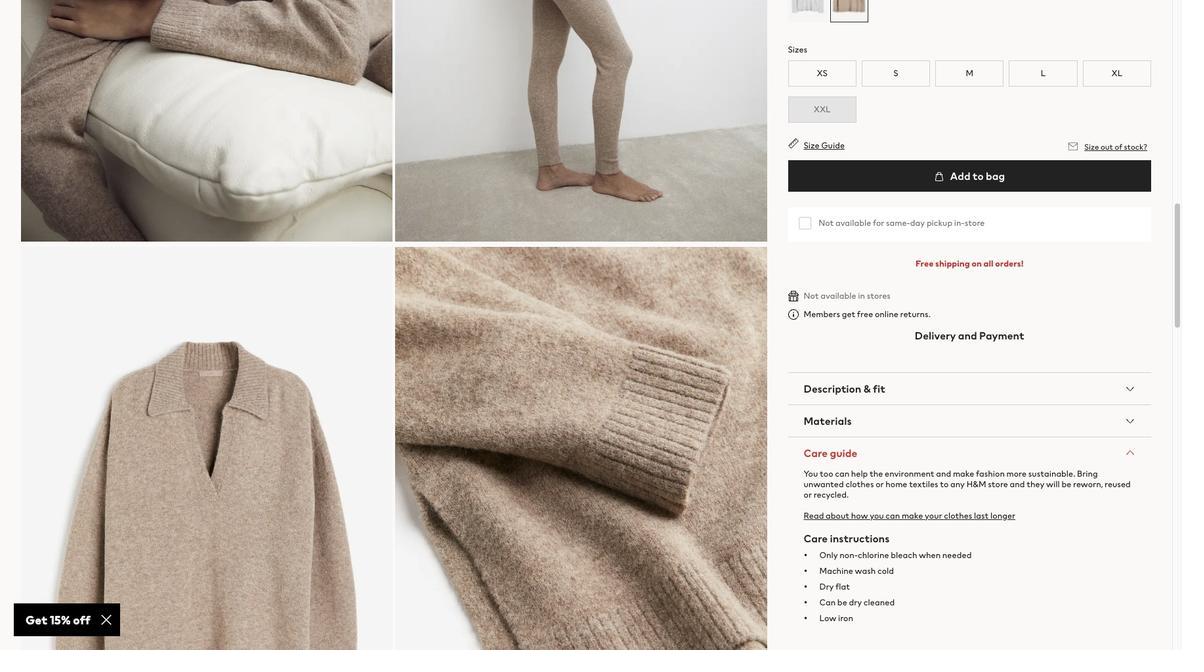 Task type: describe. For each thing, give the bounding box(es) containing it.
xl
[[1112, 67, 1123, 79]]

description & fit button
[[788, 373, 1152, 404]]

can inside you too can help the environment and make fashion more sustainable. bring unwanted clothes or home textiles to any h&m store and they will be reworn, reused or recycled.
[[835, 467, 850, 480]]

read about how you can make your clothes last longer link
[[804, 509, 1016, 522]]

for
[[873, 217, 885, 229]]

l
[[1041, 67, 1046, 79]]

payment
[[980, 328, 1025, 343]]

free
[[857, 308, 873, 320]]

members
[[804, 308, 840, 320]]

long polo sweater - beige melange - ladies | h&m us 5 image
[[21, 247, 393, 650]]

h&m
[[967, 478, 987, 490]]

not for not available in stores
[[804, 290, 819, 302]]

0 horizontal spatial and
[[937, 467, 952, 480]]

wash
[[855, 565, 876, 577]]

last
[[974, 509, 989, 522]]

home
[[886, 478, 908, 490]]

any
[[951, 478, 965, 490]]

add to bag
[[948, 168, 1005, 184]]

beige melange image
[[830, 0, 869, 23]]

cold
[[878, 565, 894, 577]]

m
[[966, 67, 974, 79]]

care instructions only non-chlorine bleach when needed machine wash cold dry flat can be dry cleaned low iron
[[804, 530, 972, 624]]

more
[[1007, 467, 1027, 480]]

members get free online returns.
[[804, 308, 931, 320]]

read about how you can make your clothes last longer
[[804, 509, 1016, 522]]

day
[[911, 217, 925, 229]]

size out of stock?
[[1085, 141, 1148, 152]]

reused
[[1105, 478, 1131, 490]]

light gray melange image
[[788, 0, 828, 23]]

you too can help the environment and make fashion more sustainable. bring unwanted clothes or home textiles to any h&m store and they will be reworn, reused or recycled.
[[804, 467, 1131, 501]]

long polo sweater - beige melange - ladies | h&m us 6 image
[[395, 247, 767, 650]]

non-
[[840, 549, 858, 561]]

sizes
[[788, 43, 808, 56]]

pickup
[[927, 217, 953, 229]]

sustainable.
[[1029, 467, 1076, 480]]

same-
[[886, 217, 911, 229]]

how
[[851, 509, 868, 522]]

size guide
[[804, 139, 845, 152]]

size out of stock? button
[[1065, 138, 1152, 155]]

fashion
[[976, 467, 1005, 480]]

0 horizontal spatial or
[[804, 488, 812, 501]]

machine
[[820, 565, 854, 577]]

guide
[[830, 445, 858, 461]]

instructions
[[830, 530, 890, 546]]

unwanted
[[804, 478, 844, 490]]

of
[[1115, 141, 1123, 152]]

Not available for same-day pickup in-store checkbox
[[799, 215, 810, 227]]

bleach
[[891, 549, 918, 561]]

bring
[[1078, 467, 1098, 480]]

xxl
[[814, 103, 831, 116]]

available for for
[[836, 217, 872, 229]]

care for care instructions only non-chlorine bleach when needed machine wash cold dry flat can be dry cleaned low iron
[[804, 530, 828, 546]]

size for size out of stock?
[[1085, 141, 1100, 152]]

low
[[820, 612, 837, 624]]

flat
[[836, 580, 850, 593]]

care guide
[[804, 445, 858, 461]]

not for not available for same-day pickup in-store
[[819, 217, 834, 229]]

none radio beige melange
[[830, 0, 869, 23]]

and inside button
[[959, 328, 978, 343]]

textiles
[[910, 478, 939, 490]]

only
[[820, 549, 838, 561]]

size for size guide
[[804, 139, 820, 152]]

description
[[804, 381, 862, 396]]

&
[[864, 381, 871, 396]]

the
[[870, 467, 883, 480]]

1 horizontal spatial or
[[876, 478, 884, 490]]

out
[[1101, 141, 1114, 152]]

you
[[804, 467, 818, 480]]

make inside you too can help the environment and make fashion more sustainable. bring unwanted clothes or home textiles to any h&m store and they will be reworn, reused or recycled.
[[953, 467, 975, 480]]

1 vertical spatial can
[[886, 509, 900, 522]]

long polo sweater - beige melange - ladies | h&m us 3 image
[[21, 0, 393, 241]]

orders!
[[996, 257, 1024, 270]]



Task type: locate. For each thing, give the bounding box(es) containing it.
dry
[[849, 596, 862, 609]]

2 none radio from the left
[[830, 0, 869, 23]]

delivery and payment button
[[788, 320, 1152, 351]]

0 vertical spatial store
[[965, 217, 985, 229]]

to
[[973, 168, 984, 184], [940, 478, 949, 490]]

size guide button
[[788, 138, 845, 152]]

0 vertical spatial be
[[1062, 478, 1072, 490]]

materials button
[[788, 405, 1152, 436]]

fit
[[873, 381, 886, 396]]

available
[[836, 217, 872, 229], [821, 290, 857, 302]]

1 vertical spatial clothes
[[944, 509, 973, 522]]

and right delivery
[[959, 328, 978, 343]]

shipping
[[936, 257, 970, 270]]

0 vertical spatial care
[[804, 445, 828, 461]]

when
[[919, 549, 941, 561]]

0 horizontal spatial to
[[940, 478, 949, 490]]

online
[[875, 308, 899, 320]]

stores
[[867, 290, 891, 302]]

size left out
[[1085, 141, 1100, 152]]

1 horizontal spatial and
[[959, 328, 978, 343]]

clothes inside you too can help the environment and make fashion more sustainable. bring unwanted clothes or home textiles to any h&m store and they will be reworn, reused or recycled.
[[846, 478, 874, 490]]

none radio light gray melange
[[788, 0, 828, 23]]

1 vertical spatial be
[[838, 596, 848, 609]]

help
[[852, 467, 868, 480]]

add to bag button
[[788, 160, 1152, 192]]

store right pickup
[[965, 217, 985, 229]]

None radio
[[788, 0, 828, 23], [830, 0, 869, 23]]

care guide button
[[788, 437, 1152, 469]]

1 horizontal spatial size
[[1085, 141, 1100, 152]]

can
[[820, 596, 836, 609]]

1 vertical spatial care
[[804, 530, 828, 546]]

care
[[804, 445, 828, 461], [804, 530, 828, 546]]

guide
[[822, 139, 845, 152]]

care inside care instructions only non-chlorine bleach when needed machine wash cold dry flat can be dry cleaned low iron
[[804, 530, 828, 546]]

your
[[925, 509, 943, 522]]

or down you
[[804, 488, 812, 501]]

be inside you too can help the environment and make fashion more sustainable. bring unwanted clothes or home textiles to any h&m store and they will be reworn, reused or recycled.
[[1062, 478, 1072, 490]]

clothes up how
[[846, 478, 874, 490]]

available for in
[[821, 290, 857, 302]]

not right not available for same-day pickup in-store checkbox on the top right
[[819, 217, 834, 229]]

make left your at the right of page
[[902, 509, 923, 522]]

and left they
[[1010, 478, 1025, 490]]

available left 'for'
[[836, 217, 872, 229]]

1 vertical spatial store
[[988, 478, 1009, 490]]

care for care guide
[[804, 445, 828, 461]]

xs
[[817, 67, 828, 79]]

store right h&m on the right of page
[[988, 478, 1009, 490]]

be
[[1062, 478, 1072, 490], [838, 596, 848, 609]]

make left fashion
[[953, 467, 975, 480]]

size left guide
[[804, 139, 820, 152]]

0 vertical spatial available
[[836, 217, 872, 229]]

to left bag
[[973, 168, 984, 184]]

1 horizontal spatial none radio
[[830, 0, 869, 23]]

1 horizontal spatial can
[[886, 509, 900, 522]]

1 vertical spatial to
[[940, 478, 949, 490]]

clothes left last
[[944, 509, 973, 522]]

not available in stores
[[804, 290, 891, 302]]

1 vertical spatial not
[[804, 290, 819, 302]]

bag
[[986, 168, 1005, 184]]

not up members
[[804, 290, 819, 302]]

clothes
[[846, 478, 874, 490], [944, 509, 973, 522]]

can
[[835, 467, 850, 480], [886, 509, 900, 522]]

to inside "button"
[[973, 168, 984, 184]]

environment
[[885, 467, 935, 480]]

not available in stores button
[[788, 290, 891, 302]]

delivery and payment
[[915, 328, 1025, 343]]

store
[[965, 217, 985, 229], [988, 478, 1009, 490]]

0 horizontal spatial clothes
[[846, 478, 874, 490]]

care inside care guide dropdown button
[[804, 445, 828, 461]]

chlorine
[[858, 549, 889, 561]]

too
[[820, 467, 834, 480]]

0 vertical spatial clothes
[[846, 478, 874, 490]]

0 vertical spatial make
[[953, 467, 975, 480]]

none radio right light gray melange option
[[830, 0, 869, 23]]

0 horizontal spatial size
[[804, 139, 820, 152]]

and right environment
[[937, 467, 952, 480]]

description & fit
[[804, 381, 886, 396]]

s
[[894, 67, 899, 79]]

not
[[819, 217, 834, 229], [804, 290, 819, 302]]

long polo sweater - beige melange - ladies | h&m us 4 image
[[395, 0, 767, 241]]

0 horizontal spatial can
[[835, 467, 850, 480]]

all
[[984, 257, 994, 270]]

not available for same-day pickup in-store
[[819, 217, 985, 229]]

can right too
[[835, 467, 850, 480]]

none radio up the sizes
[[788, 0, 828, 23]]

cleaned
[[864, 596, 895, 609]]

dry
[[820, 580, 834, 593]]

0 vertical spatial to
[[973, 168, 984, 184]]

in-
[[955, 217, 965, 229]]

delivery
[[915, 328, 956, 343]]

1 horizontal spatial be
[[1062, 478, 1072, 490]]

1 vertical spatial make
[[902, 509, 923, 522]]

returns.
[[901, 308, 931, 320]]

be left dry at the right bottom of the page
[[838, 596, 848, 609]]

iron
[[838, 612, 854, 624]]

or
[[876, 478, 884, 490], [804, 488, 812, 501]]

materials
[[804, 413, 852, 429]]

1 care from the top
[[804, 445, 828, 461]]

and
[[959, 328, 978, 343], [937, 467, 952, 480], [1010, 478, 1025, 490]]

size inside size out of stock? button
[[1085, 141, 1100, 152]]

1 horizontal spatial to
[[973, 168, 984, 184]]

to inside you too can help the environment and make fashion more sustainable. bring unwanted clothes or home textiles to any h&m store and they will be reworn, reused or recycled.
[[940, 478, 949, 490]]

0 vertical spatial can
[[835, 467, 850, 480]]

be inside care instructions only non-chlorine bleach when needed machine wash cold dry flat can be dry cleaned low iron
[[838, 596, 848, 609]]

0 horizontal spatial be
[[838, 596, 848, 609]]

recycled.
[[814, 488, 849, 501]]

size inside size guide button
[[804, 139, 820, 152]]

care up "only"
[[804, 530, 828, 546]]

will
[[1047, 478, 1060, 490]]

reworn,
[[1074, 478, 1103, 490]]

you
[[870, 509, 884, 522]]

0 horizontal spatial make
[[902, 509, 923, 522]]

to left any
[[940, 478, 949, 490]]

get
[[842, 308, 856, 320]]

stock?
[[1124, 141, 1148, 152]]

store inside you too can help the environment and make fashion more sustainable. bring unwanted clothes or home textiles to any h&m store and they will be reworn, reused or recycled.
[[988, 478, 1009, 490]]

needed
[[943, 549, 972, 561]]

on
[[972, 257, 982, 270]]

or left home
[[876, 478, 884, 490]]

about
[[826, 509, 850, 522]]

they
[[1027, 478, 1045, 490]]

in
[[858, 290, 865, 302]]

add
[[951, 168, 971, 184]]

free
[[916, 257, 934, 270]]

be right the will
[[1062, 478, 1072, 490]]

1 horizontal spatial store
[[988, 478, 1009, 490]]

1 vertical spatial available
[[821, 290, 857, 302]]

can right you
[[886, 509, 900, 522]]

available up "get"
[[821, 290, 857, 302]]

longer
[[991, 509, 1016, 522]]

free shipping on all orders!
[[916, 257, 1024, 270]]

1 horizontal spatial clothes
[[944, 509, 973, 522]]

0 horizontal spatial none radio
[[788, 0, 828, 23]]

2 horizontal spatial and
[[1010, 478, 1025, 490]]

0 horizontal spatial store
[[965, 217, 985, 229]]

1 none radio from the left
[[788, 0, 828, 23]]

2 care from the top
[[804, 530, 828, 546]]

read
[[804, 509, 824, 522]]

make
[[953, 467, 975, 480], [902, 509, 923, 522]]

care up you
[[804, 445, 828, 461]]

0 vertical spatial not
[[819, 217, 834, 229]]

1 horizontal spatial make
[[953, 467, 975, 480]]



Task type: vqa. For each thing, say whether or not it's contained in the screenshot.
Fashion
yes



